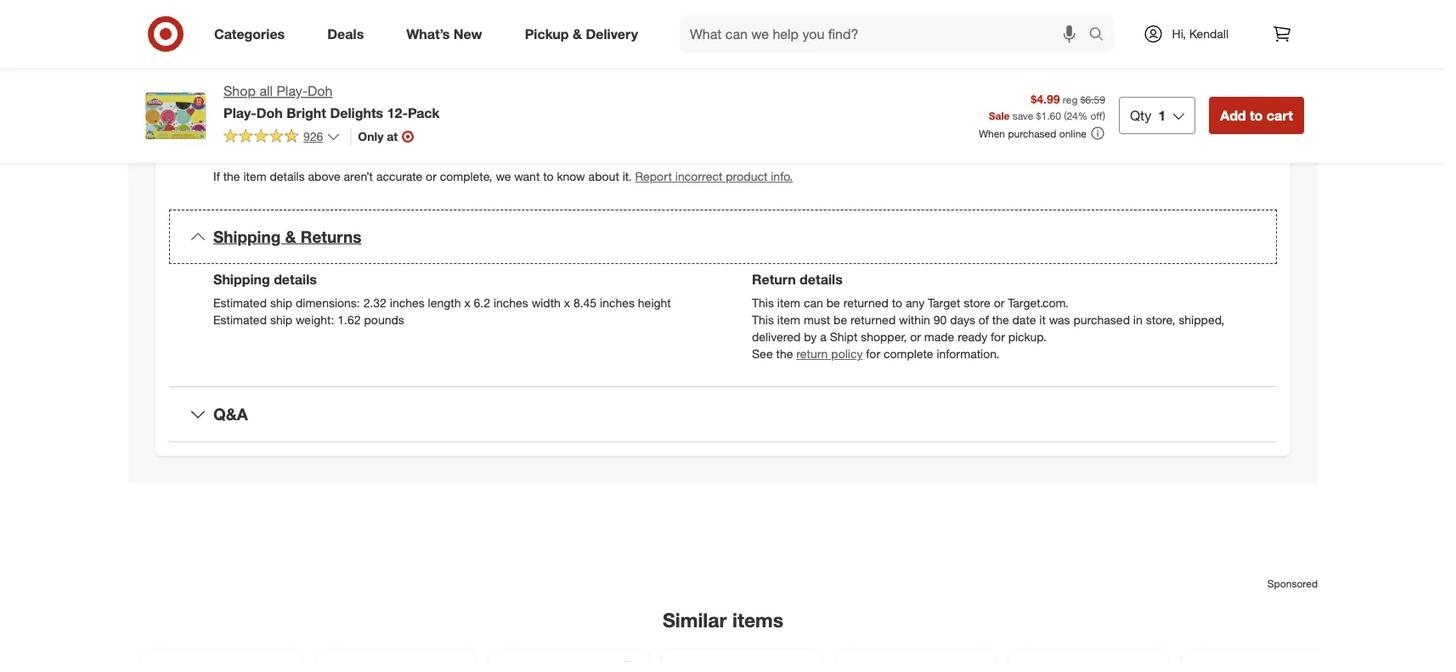 Task type: locate. For each thing, give the bounding box(es) containing it.
hi,
[[1173, 26, 1187, 41]]

inches
[[390, 296, 425, 311], [494, 296, 529, 311], [600, 296, 635, 311]]

0 horizontal spatial :
[[248, 114, 251, 129]]

2 horizontal spatial to
[[1251, 107, 1264, 124]]

purchased inside return details this item can be returned to any target store or target.com. this item must be returned within 90 days of the date it was purchased in store, shipped, delivered by a shipt shopper, or made ready for pickup. see the return policy for complete information.
[[1074, 313, 1131, 328]]

or right 'accurate'
[[426, 169, 437, 184]]

details up can
[[800, 271, 843, 288]]

0 vertical spatial or
[[426, 169, 437, 184]]

& left returns
[[285, 227, 296, 247]]

1 horizontal spatial doh
[[308, 83, 333, 99]]

store
[[964, 296, 991, 311]]

for right ready
[[991, 330, 1006, 345]]

imported
[[254, 114, 304, 129]]

target
[[928, 296, 961, 311]]

origin : imported
[[213, 114, 304, 129]]

1 vertical spatial or
[[994, 296, 1005, 311]]

0 vertical spatial shipping
[[213, 227, 281, 247]]

pickup.
[[1009, 330, 1047, 345]]

the down delivered
[[777, 347, 794, 362]]

2.32
[[364, 296, 387, 311]]

0 horizontal spatial purchased
[[1009, 127, 1057, 140]]

purchased down $
[[1009, 127, 1057, 140]]

0 vertical spatial ship
[[270, 296, 293, 311]]

0 vertical spatial for
[[991, 330, 1006, 345]]

1 horizontal spatial to
[[892, 296, 903, 311]]

want
[[515, 169, 540, 184]]

purchased
[[1009, 127, 1057, 140], [1074, 313, 1131, 328]]

information.
[[937, 347, 1000, 362]]

details inside shipping details estimated ship dimensions: 2.32 inches length x 6.2 inches width x 8.45 inches height estimated ship weight: 1.62 pounds
[[274, 271, 317, 288]]

online
[[1060, 127, 1087, 140]]

shipping
[[213, 227, 281, 247], [213, 271, 270, 288]]

accurate
[[377, 169, 423, 184]]

item right if
[[244, 169, 267, 184]]

1 vertical spatial ship
[[270, 313, 293, 328]]

add
[[1221, 107, 1247, 124]]

qty
[[1131, 107, 1152, 124]]

2 vertical spatial to
[[892, 296, 903, 311]]

inches right 8.45
[[600, 296, 635, 311]]

0 vertical spatial to
[[1251, 107, 1264, 124]]

1 vertical spatial shipping
[[213, 271, 270, 288]]

delights
[[330, 104, 384, 121]]

(dpci)
[[290, 62, 327, 77]]

0 horizontal spatial inches
[[390, 296, 425, 311]]

0 vertical spatial the
[[223, 169, 240, 184]]

be up shipt
[[834, 313, 848, 328]]

be right can
[[827, 296, 841, 311]]

x
[[465, 296, 471, 311], [564, 296, 570, 311]]

2 horizontal spatial inches
[[600, 296, 635, 311]]

1 horizontal spatial inches
[[494, 296, 529, 311]]

1 vertical spatial be
[[834, 313, 848, 328]]

1 horizontal spatial :
[[327, 62, 330, 77]]

1 horizontal spatial the
[[777, 347, 794, 362]]

pickup
[[525, 26, 569, 42]]

or
[[426, 169, 437, 184], [994, 296, 1005, 311], [911, 330, 922, 345]]

ship
[[270, 296, 293, 311], [270, 313, 293, 328]]

ship left dimensions: on the top left of the page
[[270, 296, 293, 311]]

0 vertical spatial this
[[752, 296, 774, 311]]

details inside return details this item can be returned to any target store or target.com. this item must be returned within 90 days of the date it was purchased in store, shipped, delivered by a shipt shopper, or made ready for pickup. see the return policy for complete information.
[[800, 271, 843, 288]]

target.com.
[[1009, 296, 1069, 311]]

2 horizontal spatial the
[[993, 313, 1010, 328]]

3 inches from the left
[[600, 296, 635, 311]]

delivered
[[752, 330, 801, 345]]

1 estimated from the top
[[213, 296, 267, 311]]

of
[[979, 313, 990, 328]]

shipping for shipping & returns
[[213, 227, 281, 247]]

inches up pounds
[[390, 296, 425, 311]]

1 horizontal spatial or
[[911, 330, 922, 345]]

pickup & delivery
[[525, 26, 639, 42]]

estimated down shipping & returns
[[213, 296, 267, 311]]

weight:
[[296, 313, 334, 328]]

or right store
[[994, 296, 1005, 311]]

1 vertical spatial estimated
[[213, 313, 267, 328]]

q&a
[[213, 405, 248, 424]]

: left 086-
[[327, 62, 330, 77]]

shipping down if
[[213, 227, 281, 247]]

1 horizontal spatial purchased
[[1074, 313, 1131, 328]]

the right of
[[993, 313, 1010, 328]]

shop all play-doh play-doh bright delights 12-pack
[[224, 83, 440, 121]]

shipping inside shipping details estimated ship dimensions: 2.32 inches length x 6.2 inches width x 8.45 inches height estimated ship weight: 1.62 pounds
[[213, 271, 270, 288]]

to right add on the top of the page
[[1251, 107, 1264, 124]]

return
[[797, 347, 828, 362]]

be
[[827, 296, 841, 311], [834, 313, 848, 328]]

this up delivered
[[752, 313, 774, 328]]

hi, kendall
[[1173, 26, 1229, 41]]

in
[[1134, 313, 1143, 328]]

q&a button
[[169, 388, 1278, 442]]

details left above
[[270, 169, 305, 184]]

sale
[[989, 109, 1010, 122]]

0 horizontal spatial play-
[[224, 104, 257, 121]]

to left any
[[892, 296, 903, 311]]

details up dimensions: on the top left of the page
[[274, 271, 317, 288]]

pounds
[[364, 313, 404, 328]]

0 horizontal spatial to
[[543, 169, 554, 184]]

item left can
[[778, 296, 801, 311]]

0 horizontal spatial the
[[223, 169, 240, 184]]

only
[[358, 129, 384, 144]]

can
[[804, 296, 824, 311]]

1 shipping from the top
[[213, 227, 281, 247]]

product
[[726, 169, 768, 184]]

play- up bright
[[277, 83, 308, 99]]

height
[[638, 296, 671, 311]]

x left '6.2'
[[465, 296, 471, 311]]

this down return
[[752, 296, 774, 311]]

qty 1
[[1131, 107, 1167, 124]]

ship left weight:
[[270, 313, 293, 328]]

0 horizontal spatial doh
[[256, 104, 283, 121]]

doh down (dpci)
[[308, 83, 333, 99]]

90
[[934, 313, 947, 328]]

1 vertical spatial this
[[752, 313, 774, 328]]

made
[[925, 330, 955, 345]]

pickup & delivery link
[[511, 15, 660, 53]]

the
[[223, 169, 240, 184], [993, 313, 1010, 328], [777, 347, 794, 362]]

know
[[557, 169, 586, 184]]

doh
[[308, 83, 333, 99], [256, 104, 283, 121]]

when purchased online
[[979, 127, 1087, 140]]

:
[[327, 62, 330, 77], [248, 114, 251, 129]]

086-
[[333, 62, 358, 77]]

%
[[1079, 109, 1088, 122]]

0 vertical spatial &
[[573, 26, 582, 42]]

store,
[[1147, 313, 1176, 328]]

0 vertical spatial item
[[244, 169, 267, 184]]

about
[[589, 169, 620, 184]]

deals
[[328, 26, 364, 42]]

shipped,
[[1179, 313, 1225, 328]]

1 vertical spatial &
[[285, 227, 296, 247]]

& right pickup
[[573, 26, 582, 42]]

play- down shop at the top of the page
[[224, 104, 257, 121]]

1 horizontal spatial for
[[991, 330, 1006, 345]]

estimated left weight:
[[213, 313, 267, 328]]

x left 8.45
[[564, 296, 570, 311]]

0 vertical spatial :
[[327, 62, 330, 77]]

2 vertical spatial or
[[911, 330, 922, 345]]

item up delivered
[[778, 313, 801, 328]]

1 horizontal spatial play-
[[277, 83, 308, 99]]

1 inches from the left
[[390, 296, 425, 311]]

complete,
[[440, 169, 493, 184]]

origin
[[213, 114, 248, 129]]

purchased left in
[[1074, 313, 1131, 328]]

pack
[[408, 104, 440, 121]]

1 vertical spatial play-
[[224, 104, 257, 121]]

shipt
[[830, 330, 858, 345]]

shipping for shipping details estimated ship dimensions: 2.32 inches length x 6.2 inches width x 8.45 inches height estimated ship weight: 1.62 pounds
[[213, 271, 270, 288]]

00-
[[358, 62, 376, 77]]

1 vertical spatial to
[[543, 169, 554, 184]]

0 horizontal spatial for
[[867, 347, 881, 362]]

0 horizontal spatial or
[[426, 169, 437, 184]]

doh down all
[[256, 104, 283, 121]]

if
[[213, 169, 220, 184]]

2 this from the top
[[752, 313, 774, 328]]

1 vertical spatial purchased
[[1074, 313, 1131, 328]]

& inside dropdown button
[[285, 227, 296, 247]]

shipping inside shipping & returns dropdown button
[[213, 227, 281, 247]]

6.2
[[474, 296, 491, 311]]

reg
[[1063, 93, 1078, 106]]

sponsored
[[1268, 578, 1319, 591]]

1 vertical spatial for
[[867, 347, 881, 362]]

1 horizontal spatial x
[[564, 296, 570, 311]]

to right want
[[543, 169, 554, 184]]

for down shopper,
[[867, 347, 881, 362]]

: left imported
[[248, 114, 251, 129]]

or down within
[[911, 330, 922, 345]]

0 vertical spatial be
[[827, 296, 841, 311]]

deals link
[[313, 15, 385, 53]]

0 horizontal spatial x
[[465, 296, 471, 311]]

number
[[242, 62, 287, 77]]

2 inches from the left
[[494, 296, 529, 311]]

aren't
[[344, 169, 373, 184]]

shipping down shipping & returns
[[213, 271, 270, 288]]

complete
[[884, 347, 934, 362]]

play-
[[277, 83, 308, 99], [224, 104, 257, 121]]

shipping & returns button
[[169, 210, 1278, 264]]

shopper,
[[861, 330, 907, 345]]

for
[[991, 330, 1006, 345], [867, 347, 881, 362]]

0 horizontal spatial &
[[285, 227, 296, 247]]

similar
[[663, 609, 727, 633]]

1 vertical spatial doh
[[256, 104, 283, 121]]

2 shipping from the top
[[213, 271, 270, 288]]

see
[[752, 347, 773, 362]]

0 vertical spatial estimated
[[213, 296, 267, 311]]

returned
[[844, 296, 889, 311], [851, 313, 896, 328]]

1 vertical spatial the
[[993, 313, 1010, 328]]

incorrect
[[676, 169, 723, 184]]

days
[[951, 313, 976, 328]]

all
[[260, 83, 273, 99]]

1 horizontal spatial &
[[573, 26, 582, 42]]

inches right '6.2'
[[494, 296, 529, 311]]

the right if
[[223, 169, 240, 184]]



Task type: vqa. For each thing, say whether or not it's contained in the screenshot.
see results button
no



Task type: describe. For each thing, give the bounding box(es) containing it.
12-
[[387, 104, 408, 121]]

categories link
[[200, 15, 306, 53]]

926 link
[[224, 128, 340, 148]]

any
[[906, 296, 925, 311]]

add to cart button
[[1210, 97, 1305, 134]]

1 this from the top
[[752, 296, 774, 311]]

search
[[1082, 27, 1123, 44]]

cart
[[1267, 107, 1294, 124]]

to inside return details this item can be returned to any target store or target.com. this item must be returned within 90 days of the date it was purchased in store, shipped, delivered by a shipt shopper, or made ready for pickup. see the return policy for complete information.
[[892, 296, 903, 311]]

0 vertical spatial play-
[[277, 83, 308, 99]]

$6.59
[[1081, 93, 1106, 106]]

1 vertical spatial item
[[778, 296, 801, 311]]

it.
[[623, 169, 632, 184]]

2 x from the left
[[564, 296, 570, 311]]

to inside button
[[1251, 107, 1264, 124]]

$
[[1037, 109, 1042, 122]]

2 horizontal spatial or
[[994, 296, 1005, 311]]

only at
[[358, 129, 398, 144]]

1 vertical spatial :
[[248, 114, 251, 129]]

& for shipping
[[285, 227, 296, 247]]

What can we help you find? suggestions appear below search field
[[680, 15, 1094, 53]]

bright
[[287, 104, 326, 121]]

when
[[979, 127, 1006, 140]]

& for pickup
[[573, 26, 582, 42]]

dimensions:
[[296, 296, 360, 311]]

return
[[752, 271, 796, 288]]

width
[[532, 296, 561, 311]]

a
[[821, 330, 827, 345]]

0 vertical spatial doh
[[308, 83, 333, 99]]

similar items
[[663, 609, 784, 633]]

2 vertical spatial item
[[778, 313, 801, 328]]

8366
[[376, 62, 402, 77]]

it
[[1040, 313, 1046, 328]]

24
[[1067, 109, 1079, 122]]

report
[[636, 169, 672, 184]]

returns
[[301, 227, 362, 247]]

similar items region
[[128, 511, 1342, 664]]

at
[[387, 129, 398, 144]]

search button
[[1082, 15, 1123, 56]]

items
[[733, 609, 784, 633]]

we
[[496, 169, 511, 184]]

)
[[1103, 109, 1106, 122]]

by
[[805, 330, 817, 345]]

what's new link
[[392, 15, 504, 53]]

1 vertical spatial returned
[[851, 313, 896, 328]]

2 vertical spatial the
[[777, 347, 794, 362]]

add to cart
[[1221, 107, 1294, 124]]

was
[[1050, 313, 1071, 328]]

return policy link
[[797, 347, 863, 362]]

8.45
[[574, 296, 597, 311]]

1 x from the left
[[465, 296, 471, 311]]

new
[[454, 26, 483, 42]]

0 vertical spatial returned
[[844, 296, 889, 311]]

shipping & returns
[[213, 227, 362, 247]]

shop
[[224, 83, 256, 99]]

off
[[1091, 109, 1103, 122]]

ready
[[958, 330, 988, 345]]

$4.99
[[1032, 91, 1061, 106]]

details for shipping
[[274, 271, 317, 288]]

what's
[[407, 26, 450, 42]]

1.62
[[338, 313, 361, 328]]

if the item details above aren't accurate or complete, we want to know about it. report incorrect product info.
[[213, 169, 793, 184]]

2 estimated from the top
[[213, 313, 267, 328]]

2 ship from the top
[[270, 313, 293, 328]]

1 ship from the top
[[270, 296, 293, 311]]

what's new
[[407, 26, 483, 42]]

report incorrect product info. button
[[636, 168, 793, 185]]

1
[[1159, 107, 1167, 124]]

length
[[428, 296, 461, 311]]

0 vertical spatial purchased
[[1009, 127, 1057, 140]]

item
[[213, 62, 239, 77]]

details for return
[[800, 271, 843, 288]]

play-doh growin' mane lion and friends image
[[499, 660, 638, 664]]

926
[[304, 129, 323, 144]]

image of play-doh bright delights 12-pack image
[[142, 82, 210, 150]]

1.60
[[1042, 109, 1062, 122]]

categories
[[214, 26, 285, 42]]

save
[[1013, 109, 1034, 122]]

delivery
[[586, 26, 639, 42]]



